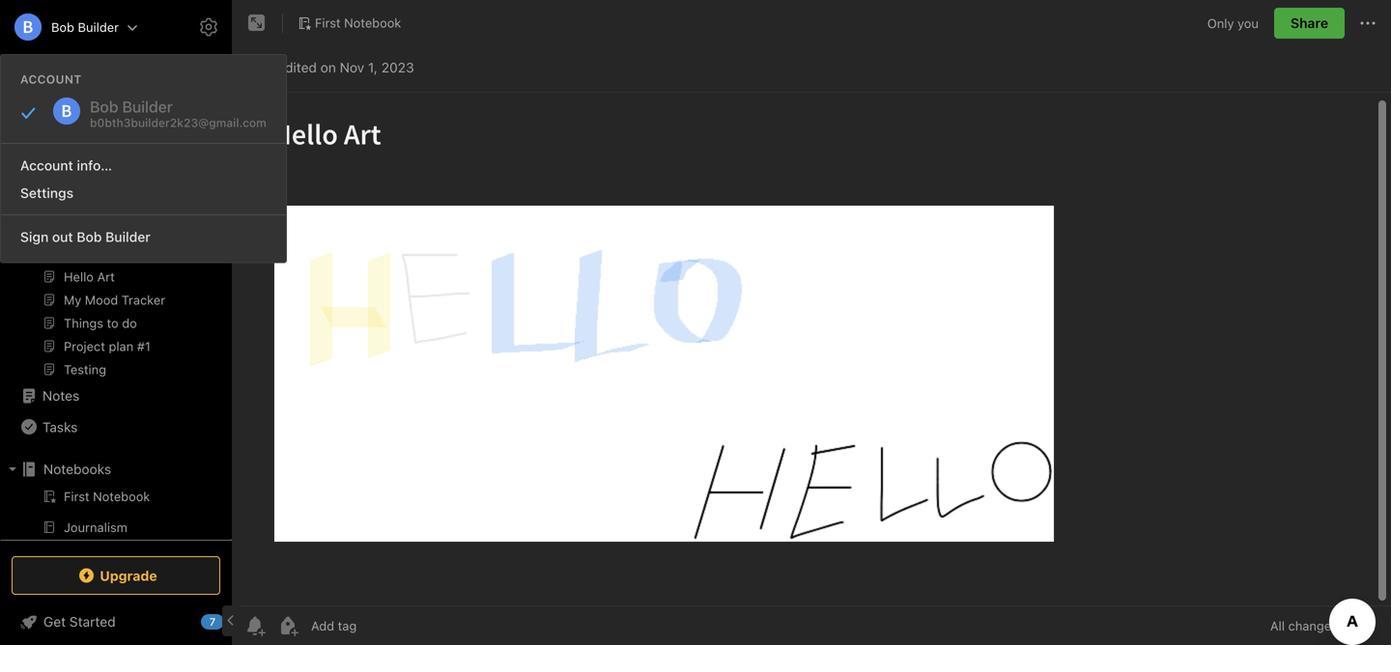 Task type: describe. For each thing, give the bounding box(es) containing it.
bob inside field
[[51, 20, 74, 34]]

new
[[43, 111, 70, 127]]

bob inside "dropdown list" menu
[[77, 229, 102, 245]]

add a reminder image
[[243, 615, 267, 638]]

note window element
[[232, 0, 1391, 645]]

account info…
[[20, 157, 112, 173]]

Account field
[[0, 8, 138, 46]]

get started
[[43, 614, 116, 630]]

only
[[1208, 16, 1234, 30]]

notebook
[[344, 16, 401, 30]]

home link
[[0, 152, 232, 183]]

builder inside "dropdown list" menu
[[105, 229, 151, 245]]

Add tag field
[[309, 618, 454, 634]]

first
[[315, 16, 341, 30]]

shortcuts
[[43, 190, 104, 206]]

2023
[[381, 59, 414, 75]]

get
[[43, 614, 66, 630]]

last edited on nov 1, 2023
[[247, 59, 414, 75]]

notes inside group
[[67, 248, 101, 263]]

Help and Learning task checklist field
[[0, 607, 232, 638]]

upgrade button
[[12, 557, 220, 595]]

share
[[1291, 15, 1329, 31]]

tasks
[[43, 419, 78, 435]]

only you
[[1208, 16, 1259, 30]]

expand notebooks image
[[5, 462, 20, 477]]

tree containing home
[[0, 152, 232, 645]]

add tag image
[[276, 615, 300, 638]]

settings
[[20, 185, 74, 201]]

nov
[[340, 59, 364, 75]]

saved
[[1342, 619, 1376, 633]]

share button
[[1274, 8, 1345, 39]]

new button
[[12, 101, 220, 136]]

all changes saved
[[1270, 619, 1376, 633]]

1,
[[368, 59, 378, 75]]

recent notes
[[22, 248, 101, 263]]

shortcuts button
[[0, 183, 223, 214]]

last
[[247, 59, 274, 75]]

sign out bob builder
[[20, 229, 151, 245]]

first notebook button
[[291, 10, 408, 37]]



Task type: locate. For each thing, give the bounding box(es) containing it.
Note Editor text field
[[232, 93, 1391, 606]]

home
[[43, 159, 79, 175]]

builder up search 'text field'
[[78, 20, 119, 34]]

group
[[0, 485, 223, 578]]

builder down shortcuts button
[[105, 229, 151, 245]]

notes down sign out bob builder
[[67, 248, 101, 263]]

2 account from the top
[[20, 157, 73, 173]]

bob builder
[[51, 20, 119, 34]]

tasks button
[[0, 412, 223, 443]]

Search text field
[[25, 56, 207, 91]]

More actions field
[[1357, 8, 1380, 39]]

bob right out
[[77, 229, 102, 245]]

0 vertical spatial builder
[[78, 20, 119, 34]]

account for account
[[20, 72, 82, 86]]

account
[[20, 72, 82, 86], [20, 157, 73, 173]]

info…
[[77, 157, 112, 173]]

you
[[1238, 16, 1259, 30]]

click to collapse image
[[225, 610, 239, 633]]

all
[[1270, 619, 1285, 633]]

notes up tasks
[[43, 388, 79, 404]]

7
[[209, 616, 216, 629]]

upgrade
[[100, 568, 157, 584]]

bob
[[51, 20, 74, 34], [77, 229, 102, 245]]

notebooks link
[[0, 454, 223, 485]]

1 vertical spatial notes
[[43, 388, 79, 404]]

first notebook
[[315, 16, 401, 30]]

changes
[[1289, 619, 1338, 633]]

notes
[[67, 248, 101, 263], [43, 388, 79, 404]]

0 horizontal spatial bob
[[51, 20, 74, 34]]

sign out bob builder link
[[1, 223, 286, 251]]

builder inside field
[[78, 20, 119, 34]]

builder
[[78, 20, 119, 34], [105, 229, 151, 245]]

recent notes group
[[0, 214, 223, 388]]

0 vertical spatial account
[[20, 72, 82, 86]]

edited
[[278, 59, 317, 75]]

tree
[[0, 152, 232, 645]]

recent
[[22, 248, 63, 263]]

settings link
[[1, 179, 286, 207]]

0 vertical spatial notes
[[67, 248, 101, 263]]

dropdown list menu
[[1, 135, 286, 251]]

sign
[[20, 229, 49, 245]]

notes link
[[0, 381, 223, 412]]

account for account info…
[[20, 157, 73, 173]]

1 account from the top
[[20, 72, 82, 86]]

account inside "dropdown list" menu
[[20, 157, 73, 173]]

1 horizontal spatial bob
[[77, 229, 102, 245]]

settings image
[[197, 15, 220, 39]]

notebooks
[[43, 461, 111, 477]]

0 vertical spatial bob
[[51, 20, 74, 34]]

out
[[52, 229, 73, 245]]

account up settings at the top left of the page
[[20, 157, 73, 173]]

more actions image
[[1357, 12, 1380, 35]]

account up new
[[20, 72, 82, 86]]

None search field
[[25, 56, 207, 91]]

1 vertical spatial builder
[[105, 229, 151, 245]]

bob up search 'text field'
[[51, 20, 74, 34]]

on
[[321, 59, 336, 75]]

1 vertical spatial bob
[[77, 229, 102, 245]]

expand note image
[[245, 12, 269, 35]]

account info… link
[[1, 152, 286, 179]]

group inside tree
[[0, 485, 223, 578]]

started
[[69, 614, 116, 630]]

1 vertical spatial account
[[20, 157, 73, 173]]



Task type: vqa. For each thing, say whether or not it's contained in the screenshot.
main element
no



